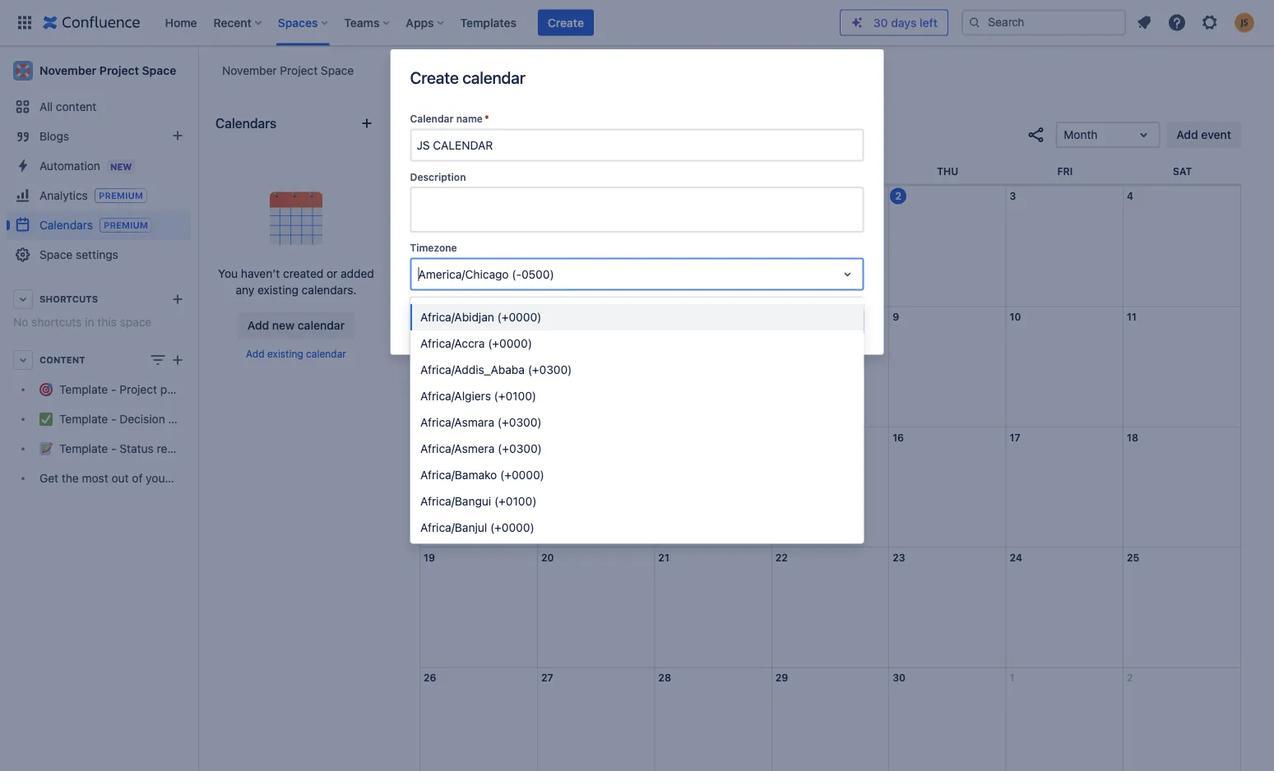 Task type: describe. For each thing, give the bounding box(es) containing it.
create calendar
[[410, 67, 526, 87]]

spaces button
[[273, 9, 334, 36]]

(+0000) for africa/bissau (+0000)
[[492, 547, 537, 561]]

template - status report
[[59, 442, 189, 456]]

any
[[236, 283, 254, 297]]

blogs link
[[7, 122, 191, 151]]

template - decision documentation
[[59, 413, 248, 426]]

name
[[456, 113, 483, 125]]

(+0300) for africa/asmara (+0300)
[[497, 416, 542, 429]]

template - project plan link
[[7, 375, 191, 405]]

africa/bamako
[[420, 468, 497, 482]]

(+0000) for africa/banjul (+0000)
[[490, 521, 534, 534]]

of
[[132, 472, 143, 485]]

calendar name *
[[410, 113, 489, 125]]

team
[[172, 472, 199, 485]]

no shortcuts in this space
[[13, 316, 152, 329]]

africa/banjul (+0000)
[[420, 521, 534, 534]]

africa/abidjan
[[420, 310, 494, 324]]

0 horizontal spatial space
[[39, 248, 73, 262]]

sun link
[[464, 163, 492, 180]]

november 2023
[[549, 128, 639, 142]]

apps button
[[401, 9, 451, 36]]

open image inside timezone element
[[838, 265, 858, 284]]

shortcuts
[[31, 316, 82, 329]]

0 horizontal spatial space
[[120, 316, 152, 329]]

- for status
[[111, 442, 116, 456]]

template for template - project plan
[[59, 383, 108, 397]]

premium image for analytics
[[94, 188, 147, 203]]

2023
[[609, 128, 639, 142]]

fri link
[[1054, 163, 1077, 180]]

you haven't created or added any existing calendars.
[[218, 267, 374, 297]]

template for template - decision documentation
[[59, 413, 108, 426]]

most
[[82, 472, 108, 485]]

all content link
[[7, 92, 191, 122]]

template - decision documentation link
[[7, 405, 248, 434]]

calendars link
[[7, 211, 191, 240]]

*
[[485, 113, 489, 125]]

africa/addis_ababa
[[420, 363, 524, 376]]

project up all content link
[[99, 64, 139, 77]]

(+0300) for africa/addis_ababa (+0300)
[[528, 363, 572, 376]]

africa/bangui
[[420, 494, 491, 508]]

(+0100) for africa/bangui (+0100)
[[494, 494, 536, 508]]

2 horizontal spatial space
[[321, 63, 354, 77]]

templates link
[[455, 9, 522, 36]]

timezone
[[410, 242, 457, 254]]

november project space inside space element
[[39, 64, 176, 77]]

the
[[62, 472, 79, 485]]

calendar icon image
[[270, 188, 323, 245]]

america/chicago
[[418, 267, 509, 281]]

template - project plan
[[59, 383, 183, 397]]

add new calendar button
[[238, 313, 355, 339]]

decision
[[120, 413, 165, 426]]

november inside space element
[[39, 64, 97, 77]]

analytics
[[39, 188, 88, 202]]

new
[[272, 319, 295, 332]]

africa/algiers
[[420, 389, 491, 403]]

out
[[111, 472, 129, 485]]

america/chicago (-0500)
[[418, 267, 554, 281]]

(+0100) for africa/algiers (+0100)
[[494, 389, 536, 403]]

or
[[327, 267, 338, 281]]

blogs
[[39, 130, 69, 143]]

africa/bissau
[[420, 547, 489, 561]]

create for create calendar
[[410, 67, 459, 87]]

(+0300) for africa/asmera (+0300)
[[498, 442, 542, 455]]

event
[[1202, 128, 1232, 142]]

get
[[39, 472, 58, 485]]

africa/bangui (+0100)
[[420, 494, 536, 508]]

calendars inside 'link'
[[39, 218, 93, 232]]

africa/addis_ababa (+0300)
[[420, 363, 572, 376]]

0500)
[[522, 267, 554, 281]]

africa/accra
[[420, 337, 485, 350]]

documentation
[[168, 413, 248, 426]]

settings icon image
[[1200, 13, 1220, 33]]

banner containing home
[[0, 0, 1275, 46]]

africa/bissau (+0000)
[[420, 547, 537, 561]]

space inside tree
[[202, 472, 234, 485]]

calendars.
[[302, 283, 357, 297]]

1 horizontal spatial november project space link
[[222, 62, 354, 79]]

space settings link
[[7, 240, 191, 270]]



Task type: locate. For each thing, give the bounding box(es) containing it.
1 vertical spatial (+0300)
[[497, 416, 542, 429]]

(+0000)
[[497, 310, 541, 324], [488, 337, 532, 350], [500, 468, 544, 482], [490, 521, 534, 534], [492, 547, 537, 561]]

grid containing sun
[[420, 163, 1242, 772]]

calendars down analytics
[[39, 218, 93, 232]]

0 vertical spatial space
[[120, 316, 152, 329]]

content
[[39, 355, 85, 366]]

- left status
[[111, 442, 116, 456]]

add inside button
[[248, 319, 269, 332]]

(+0000) for africa/accra (+0000)
[[488, 337, 532, 350]]

1 horizontal spatial calendars
[[216, 116, 277, 131]]

- for decision
[[111, 413, 116, 426]]

add existing calendar
[[246, 348, 346, 360]]

None field
[[412, 130, 863, 160]]

create inside 'global' element
[[548, 16, 584, 29]]

calendar up *
[[463, 67, 526, 87]]

1 vertical spatial space
[[202, 472, 234, 485]]

africa/accra (+0000)
[[420, 337, 532, 350]]

2 template from the top
[[59, 413, 108, 426]]

0 vertical spatial -
[[111, 383, 116, 397]]

space
[[120, 316, 152, 329], [202, 472, 234, 485]]

existing down 'haven't'
[[258, 283, 299, 297]]

1 vertical spatial template
[[59, 413, 108, 426]]

november project space link
[[7, 54, 191, 87], [222, 62, 354, 79]]

1 - from the top
[[111, 383, 116, 397]]

(+0100) down africa/bamako (+0000)
[[494, 494, 536, 508]]

(-
[[512, 267, 522, 281]]

report
[[157, 442, 189, 456]]

1 vertical spatial (+0100)
[[494, 494, 536, 508]]

create up the calendar
[[410, 67, 459, 87]]

0 vertical spatial open image
[[1134, 125, 1154, 145]]

africa/asmera
[[420, 442, 494, 455]]

sat
[[1173, 166, 1193, 177]]

description
[[410, 171, 466, 183]]

add event button
[[1167, 122, 1242, 148]]

premium image for calendars
[[100, 218, 152, 233]]

month
[[1064, 128, 1098, 142]]

0 vertical spatial calendars
[[216, 116, 277, 131]]

-
[[111, 383, 116, 397], [111, 413, 116, 426], [111, 442, 116, 456]]

search image
[[968, 16, 982, 29]]

0 horizontal spatial november
[[39, 64, 97, 77]]

0 vertical spatial template
[[59, 383, 108, 397]]

grid
[[420, 163, 1242, 772]]

new
[[110, 161, 132, 172]]

africa/asmara
[[420, 416, 494, 429]]

content button
[[7, 346, 191, 375]]

1 november project space from the left
[[222, 63, 354, 77]]

0 vertical spatial create
[[548, 16, 584, 29]]

2 vertical spatial -
[[111, 442, 116, 456]]

no
[[13, 316, 28, 329]]

created
[[283, 267, 324, 281]]

1 horizontal spatial november
[[222, 63, 277, 77]]

project up decision
[[120, 383, 157, 397]]

premium image up space settings link
[[100, 218, 152, 233]]

- up template - decision documentation link
[[111, 383, 116, 397]]

all
[[39, 100, 53, 114]]

0 horizontal spatial november project space link
[[7, 54, 191, 87]]

november project space link down spaces at the left top of the page
[[222, 62, 354, 79]]

space settings
[[39, 248, 118, 262]]

sun
[[468, 166, 489, 177]]

space down home link at the top left of page
[[142, 64, 176, 77]]

calendar down the calendars.
[[298, 319, 345, 332]]

in
[[85, 316, 94, 329]]

2 (+0100) from the top
[[494, 494, 536, 508]]

0 vertical spatial (+0100)
[[494, 389, 536, 403]]

template inside template - status report link
[[59, 442, 108, 456]]

november up all content
[[39, 64, 97, 77]]

status
[[120, 442, 154, 456]]

added
[[341, 267, 374, 281]]

existing
[[258, 283, 299, 297], [267, 348, 303, 360]]

project inside "link"
[[120, 383, 157, 397]]

(+0300) up africa/bamako (+0000)
[[498, 442, 542, 455]]

premium image inside the analytics link
[[94, 188, 147, 203]]

all content
[[39, 100, 97, 114]]

today button
[[420, 122, 472, 148]]

add for add event
[[1177, 128, 1199, 142]]

template down template - project plan "link"
[[59, 413, 108, 426]]

create link
[[538, 9, 594, 36]]

november project space down spaces at the left top of the page
[[222, 63, 354, 77]]

row
[[420, 163, 1242, 185], [420, 186, 1241, 307], [420, 307, 1241, 427], [420, 427, 1241, 548], [420, 548, 1241, 668], [420, 668, 1241, 772]]

this
[[97, 316, 117, 329]]

today
[[430, 128, 462, 142]]

(+0000) for africa/bamako (+0000)
[[500, 468, 544, 482]]

analytics link
[[7, 181, 191, 211]]

3 template from the top
[[59, 442, 108, 456]]

2 - from the top
[[111, 413, 116, 426]]

africa/asmera (+0300)
[[420, 442, 542, 455]]

1 vertical spatial calendar
[[298, 319, 345, 332]]

global element
[[10, 0, 840, 46]]

your
[[146, 472, 169, 485]]

previous image
[[482, 125, 502, 145]]

add
[[1177, 128, 1199, 142], [248, 319, 269, 332], [246, 348, 265, 360]]

0 horizontal spatial calendars
[[39, 218, 93, 232]]

space down spaces popup button
[[321, 63, 354, 77]]

(+0100) down the africa/addis_ababa (+0300)
[[494, 389, 536, 403]]

confluence image
[[43, 13, 140, 33], [43, 13, 140, 33]]

calendar down add new calendar button
[[306, 348, 346, 360]]

add for add new calendar
[[248, 319, 269, 332]]

calendar for add new calendar
[[298, 319, 345, 332]]

add inside button
[[1177, 128, 1199, 142]]

add new calendar
[[248, 319, 345, 332]]

(+0300) up the africa/algiers (+0100)
[[528, 363, 572, 376]]

africa/bamako (+0000)
[[420, 468, 544, 482]]

november project space up all content link
[[39, 64, 176, 77]]

automation
[[39, 159, 100, 172]]

shortcuts
[[39, 294, 98, 305]]

calendar inside button
[[298, 319, 345, 332]]

africa/abidjan (+0000)
[[420, 310, 541, 324]]

space left settings
[[39, 248, 73, 262]]

0 vertical spatial premium image
[[94, 188, 147, 203]]

1 horizontal spatial space
[[202, 472, 234, 485]]

(+0000) up the africa/addis_ababa (+0300)
[[488, 337, 532, 350]]

2 horizontal spatial november
[[549, 128, 606, 142]]

2 vertical spatial add
[[246, 348, 265, 360]]

1 horizontal spatial create
[[548, 16, 584, 29]]

2 vertical spatial calendar
[[306, 348, 346, 360]]

tree containing template - project plan
[[7, 375, 248, 494]]

plan
[[160, 383, 183, 397]]

(+0000) up africa/bissau (+0000)
[[490, 521, 534, 534]]

calendar for add existing calendar
[[306, 348, 346, 360]]

create
[[548, 16, 584, 29], [410, 67, 459, 87]]

settings
[[76, 248, 118, 262]]

create a blog image
[[168, 126, 188, 146]]

(+0000) for africa/abidjan (+0000)
[[497, 310, 541, 324]]

you
[[218, 267, 238, 281]]

1 (+0100) from the top
[[494, 389, 536, 403]]

1 vertical spatial open image
[[838, 265, 858, 284]]

create a page image
[[168, 351, 188, 370]]

sat link
[[1170, 163, 1196, 180]]

1 vertical spatial -
[[111, 413, 116, 426]]

africa/banjul
[[420, 521, 487, 534]]

timezone element
[[410, 258, 864, 567]]

- inside "link"
[[111, 383, 116, 397]]

spaces
[[278, 16, 318, 29]]

project
[[280, 63, 318, 77], [99, 64, 139, 77], [120, 383, 157, 397]]

november
[[222, 63, 277, 77], [39, 64, 97, 77], [549, 128, 606, 142]]

add left event
[[1177, 128, 1199, 142]]

1 vertical spatial premium image
[[100, 218, 152, 233]]

project down spaces at the left top of the page
[[280, 63, 318, 77]]

space right team
[[202, 472, 234, 485]]

template inside template - project plan "link"
[[59, 383, 108, 397]]

home link
[[160, 9, 202, 36]]

1 horizontal spatial space
[[142, 64, 176, 77]]

Search field
[[962, 9, 1126, 36]]

(+0300) up africa/asmera (+0300)
[[497, 416, 542, 429]]

Timezone text field
[[418, 266, 422, 283]]

add for add existing calendar
[[246, 348, 265, 360]]

premium image inside calendars 'link'
[[100, 218, 152, 233]]

3 - from the top
[[111, 442, 116, 456]]

tree
[[7, 375, 248, 494]]

create for create
[[548, 16, 584, 29]]

0 horizontal spatial open image
[[838, 265, 858, 284]]

haven't
[[241, 267, 280, 281]]

add existing calendar link
[[246, 347, 346, 361]]

(+0000) down (-
[[497, 310, 541, 324]]

2 november project space from the left
[[39, 64, 176, 77]]

existing inside you haven't created or added any existing calendars.
[[258, 283, 299, 297]]

calendars
[[216, 116, 277, 131], [39, 218, 93, 232]]

template down content dropdown button
[[59, 383, 108, 397]]

0 vertical spatial (+0300)
[[528, 363, 572, 376]]

create right templates on the left of page
[[548, 16, 584, 29]]

- for project
[[111, 383, 116, 397]]

1 horizontal spatial open image
[[1134, 125, 1154, 145]]

space element
[[0, 46, 248, 772]]

row containing sun
[[420, 163, 1242, 185]]

apps
[[406, 16, 434, 29]]

space right this
[[120, 316, 152, 329]]

0 vertical spatial add
[[1177, 128, 1199, 142]]

content
[[56, 100, 97, 114]]

template for template - status report
[[59, 442, 108, 456]]

2 vertical spatial (+0300)
[[498, 442, 542, 455]]

2 vertical spatial template
[[59, 442, 108, 456]]

1 vertical spatial add
[[248, 319, 269, 332]]

Description text field
[[410, 187, 864, 233]]

calendars right the create a blog image
[[216, 116, 277, 131]]

tree inside space element
[[7, 375, 248, 494]]

- left decision
[[111, 413, 116, 426]]

1 vertical spatial create
[[410, 67, 459, 87]]

0 vertical spatial calendar
[[463, 67, 526, 87]]

premium image down new
[[94, 188, 147, 203]]

banner
[[0, 0, 1275, 46]]

africa/algiers (+0100)
[[420, 389, 536, 403]]

template inside template - decision documentation link
[[59, 413, 108, 426]]

get the most out of your team space link
[[7, 464, 234, 494]]

template up most
[[59, 442, 108, 456]]

add event
[[1177, 128, 1232, 142]]

november down spaces popup button
[[222, 63, 277, 77]]

(+0000) down africa/banjul (+0000)
[[492, 547, 537, 561]]

0 horizontal spatial create
[[410, 67, 459, 87]]

0 vertical spatial existing
[[258, 283, 299, 297]]

open image
[[1134, 125, 1154, 145], [838, 265, 858, 284]]

1 vertical spatial calendars
[[39, 218, 93, 232]]

calendar
[[463, 67, 526, 87], [298, 319, 345, 332], [306, 348, 346, 360]]

africa/asmara (+0300)
[[420, 416, 542, 429]]

1 horizontal spatial november project space
[[222, 63, 354, 77]]

1 template from the top
[[59, 383, 108, 397]]

thu
[[937, 166, 959, 177]]

november left 2023
[[549, 128, 606, 142]]

thu link
[[934, 163, 962, 180]]

1 vertical spatial existing
[[267, 348, 303, 360]]

shortcuts button
[[7, 285, 191, 314]]

november project space link up all content link
[[7, 54, 191, 87]]

next image
[[515, 125, 535, 145]]

existing down "new"
[[267, 348, 303, 360]]

template - status report link
[[7, 434, 191, 464]]

premium image
[[94, 188, 147, 203], [100, 218, 152, 233]]

add down add new calendar button
[[246, 348, 265, 360]]

0 horizontal spatial november project space
[[39, 64, 176, 77]]

(+0300)
[[528, 363, 572, 376], [497, 416, 542, 429], [498, 442, 542, 455]]

(+0000) down africa/asmera (+0300)
[[500, 468, 544, 482]]

calendar
[[410, 113, 454, 125]]

templates
[[460, 16, 517, 29]]

add left "new"
[[248, 319, 269, 332]]

get the most out of your team space
[[39, 472, 234, 485]]



Task type: vqa. For each thing, say whether or not it's contained in the screenshot.
Or
yes



